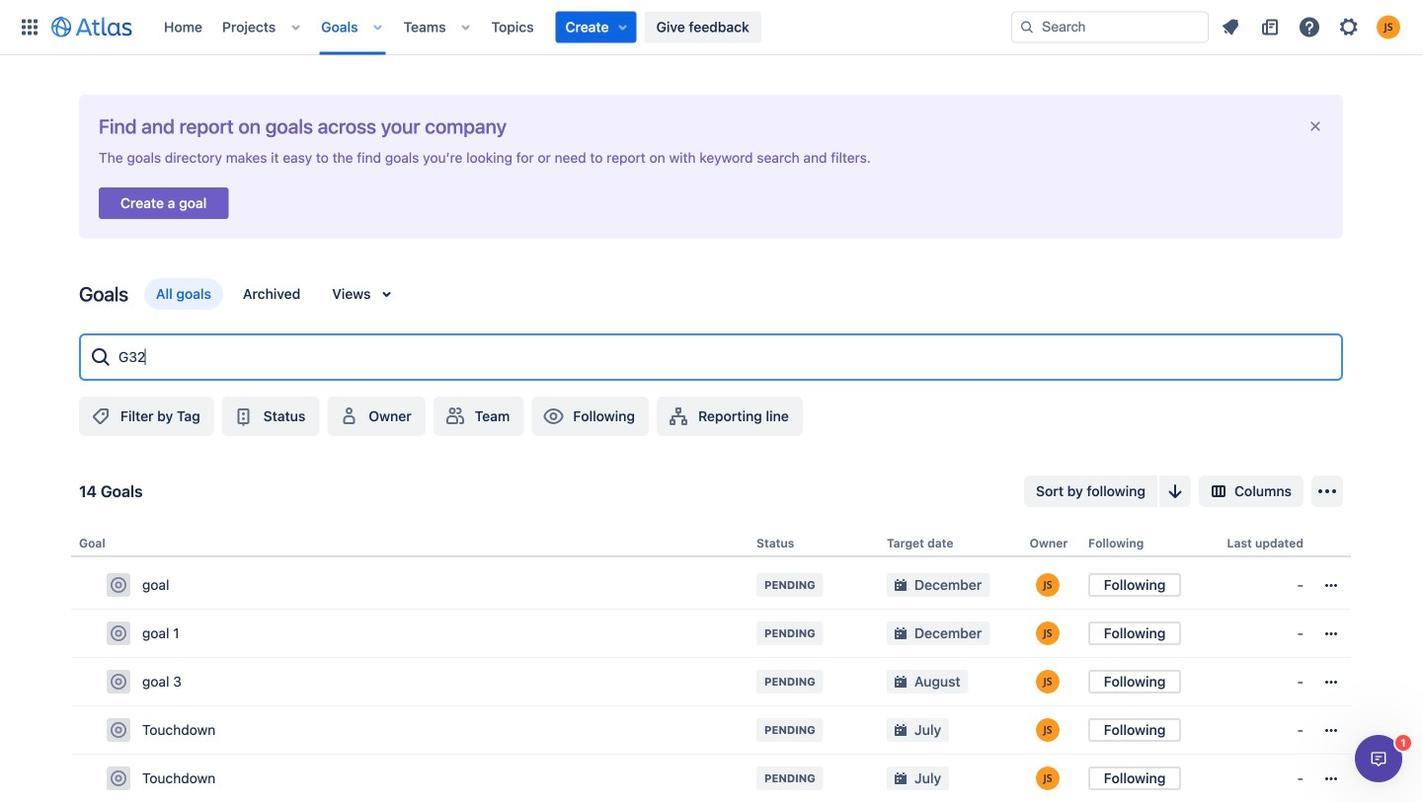 Task type: describe. For each thing, give the bounding box(es) containing it.
Search goals field
[[113, 340, 1333, 375]]

reverse sort order image
[[1163, 480, 1187, 504]]

search image
[[1019, 19, 1035, 35]]

Search field
[[1011, 11, 1209, 43]]

switch to... image
[[18, 15, 41, 39]]

settings image
[[1337, 15, 1361, 39]]

status image
[[232, 405, 255, 429]]

goal 3 image
[[111, 675, 126, 690]]

notifications image
[[1219, 15, 1242, 39]]

top element
[[12, 0, 1011, 55]]



Task type: locate. For each thing, give the bounding box(es) containing it.
touchdown image
[[111, 723, 126, 739], [111, 771, 126, 787]]

help image
[[1298, 15, 1321, 39]]

1 vertical spatial touchdown image
[[111, 771, 126, 787]]

goal 1 image
[[111, 626, 126, 642]]

more icon image
[[1319, 767, 1343, 791]]

1 touchdown image from the top
[[111, 723, 126, 739]]

0 vertical spatial touchdown image
[[111, 723, 126, 739]]

label image
[[89, 405, 113, 429]]

2 touchdown image from the top
[[111, 771, 126, 787]]

banner
[[0, 0, 1422, 55]]

following image
[[541, 405, 565, 429]]

search goals image
[[89, 346, 113, 369]]

goal image
[[111, 578, 126, 594]]

close banner image
[[1307, 119, 1323, 134]]

None search field
[[1011, 11, 1209, 43]]

account image
[[1377, 15, 1400, 39]]



Task type: vqa. For each thing, say whether or not it's contained in the screenshot.
SWITCH TO... image
yes



